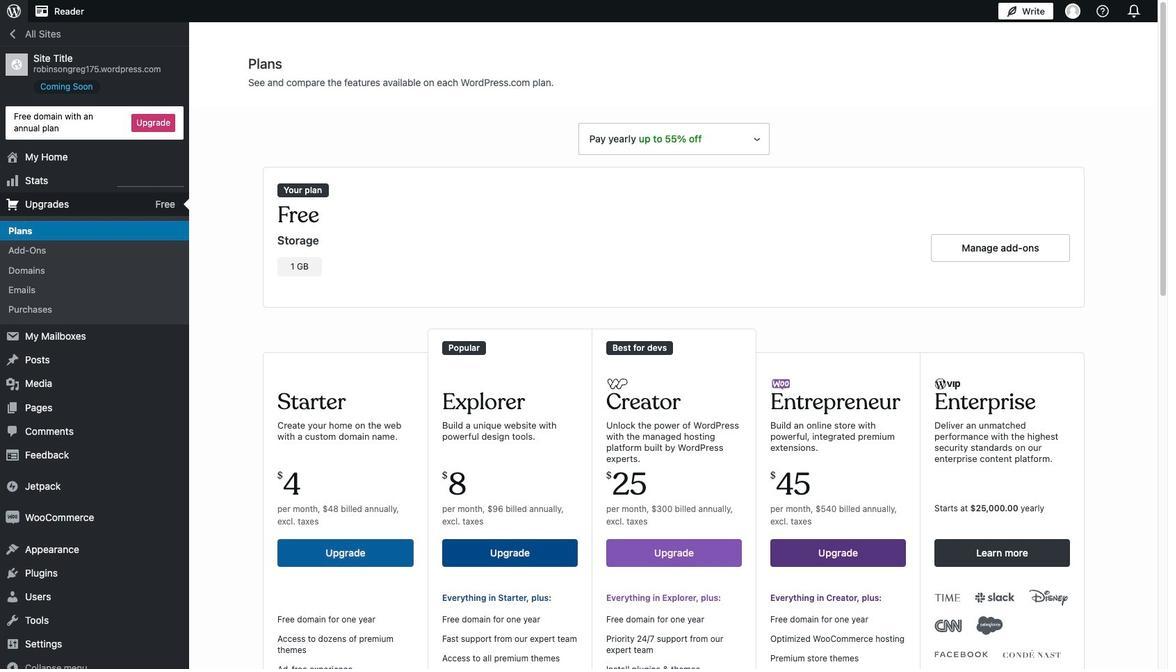 Task type: describe. For each thing, give the bounding box(es) containing it.
help image
[[1094, 3, 1111, 19]]

2 img image from the top
[[6, 511, 19, 525]]



Task type: locate. For each thing, give the bounding box(es) containing it.
my profile image
[[1065, 3, 1080, 19]]

highest hourly views 0 image
[[117, 178, 184, 187]]

manage your notifications image
[[1124, 1, 1144, 21]]

1 img image from the top
[[6, 480, 19, 494]]

1 vertical spatial img image
[[6, 511, 19, 525]]

manage your sites image
[[6, 3, 22, 19]]

0 vertical spatial img image
[[6, 480, 19, 494]]

img image
[[6, 480, 19, 494], [6, 511, 19, 525]]



Task type: vqa. For each thing, say whether or not it's contained in the screenshot.
the Help icon
yes



